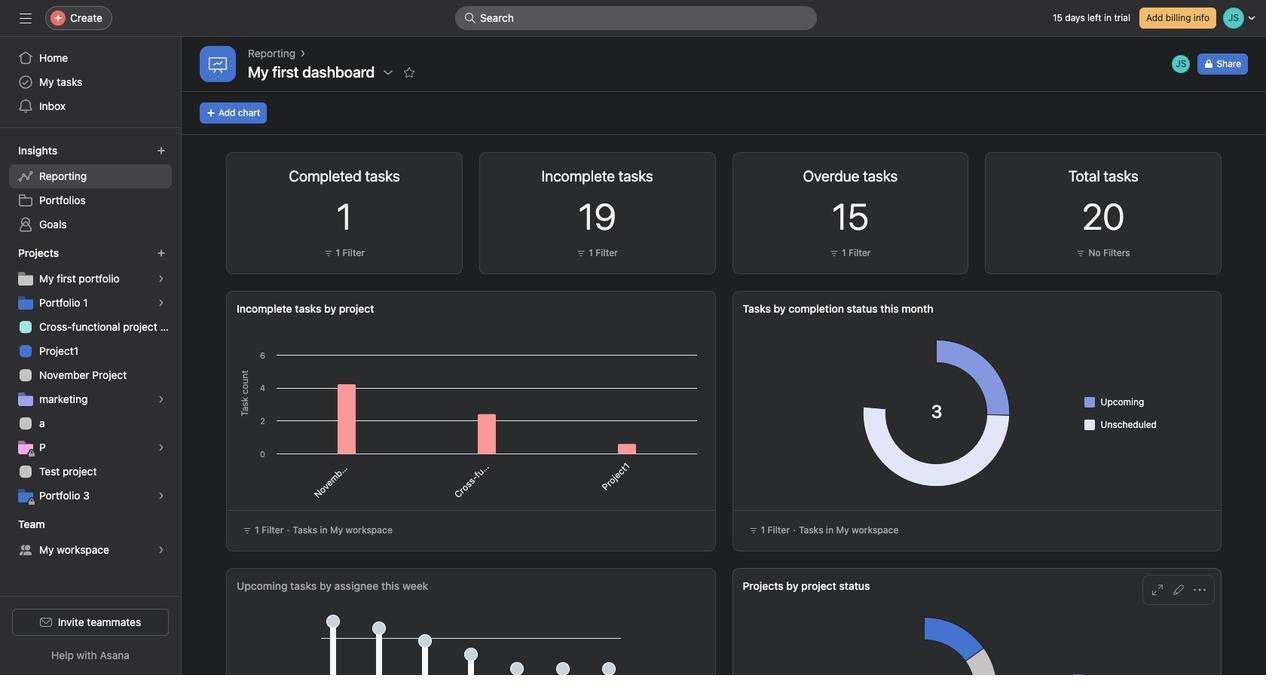 Task type: locate. For each thing, give the bounding box(es) containing it.
new project or portfolio image
[[157, 249, 166, 258]]

see details, portfolio 1 image
[[157, 298, 166, 308]]

global element
[[0, 37, 181, 127]]

see details, my workspace image
[[157, 546, 166, 555]]

view chart image
[[393, 168, 405, 180], [646, 168, 658, 180], [1152, 584, 1164, 596]]

list box
[[455, 6, 817, 30]]

edit chart image
[[1173, 584, 1185, 596]]

show options image
[[382, 66, 395, 78]]

0 horizontal spatial view chart image
[[393, 168, 405, 180]]

hide sidebar image
[[20, 12, 32, 24]]

projects element
[[0, 240, 181, 511]]

insights element
[[0, 137, 181, 240]]

prominent image
[[464, 12, 476, 24]]



Task type: vqa. For each thing, say whether or not it's contained in the screenshot.
More actions icon
yes



Task type: describe. For each thing, give the bounding box(es) containing it.
see details, portfolio 3 image
[[157, 491, 166, 501]]

report image
[[209, 55, 227, 73]]

see details, p image
[[157, 443, 166, 452]]

1 horizontal spatial view chart image
[[646, 168, 658, 180]]

see details, my first portfolio image
[[157, 274, 166, 283]]

more actions image
[[1194, 584, 1206, 596]]

teams element
[[0, 511, 181, 565]]

new insights image
[[157, 146, 166, 155]]

see details, marketing image
[[157, 395, 166, 404]]

2 horizontal spatial view chart image
[[1152, 584, 1164, 596]]

add to starred image
[[404, 66, 416, 78]]



